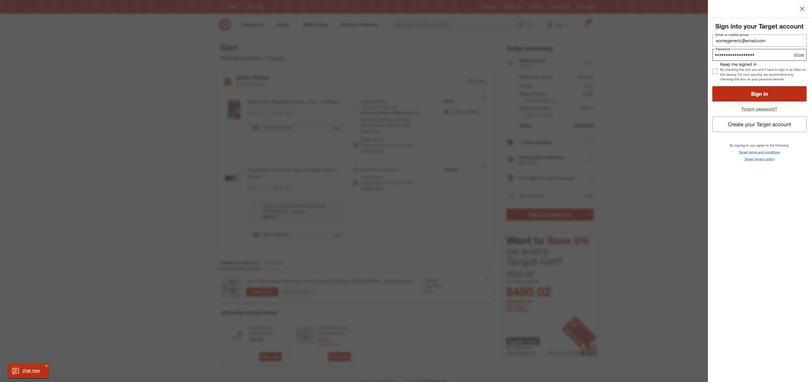 Task type: describe. For each thing, give the bounding box(es) containing it.
sign for sign in
[[751, 91, 762, 97]]

5% savings
[[507, 308, 529, 314]]

or
[[529, 345, 533, 351]]

- inside 40ct plastic finial christmas tree ornament set pale teal/gold/slate - wondershop™ link
[[382, 279, 384, 284]]

0 vertical spatial box
[[746, 68, 751, 72]]

as right low
[[543, 155, 548, 160]]

2 horizontal spatial available
[[534, 140, 553, 145]]

2 down stores
[[589, 20, 590, 23]]

order
[[377, 111, 385, 115]]

$69.00
[[263, 215, 274, 219]]

games
[[286, 204, 298, 208]]

add inside $399.99 add to cart
[[262, 355, 268, 360]]

console inside playstation 5 digital edition console
[[249, 337, 263, 342]]

in inside sign in button
[[764, 91, 768, 97]]

store pickup radio for 1st the change store button from the top of the page
[[353, 143, 358, 148]]

2 vertical spatial 1
[[254, 261, 257, 266]]

playstation 5 digital edition console
[[249, 326, 273, 342]]

in right sign
[[786, 68, 789, 72]]

with
[[520, 161, 527, 165]]

18
[[392, 105, 396, 110]]

agree
[[757, 143, 765, 148]]

raisin bran breakfast cereal - 24oz - kellogg's link
[[248, 99, 344, 105]]

2-day shipping get it by sat, nov 18 when you order by 12:00pm tomorrow
[[361, 99, 420, 115]]

search
[[525, 22, 538, 28]]

a for add button to the top
[[271, 125, 273, 130]]

2 down the same day delivery with shipt get it as soon as 6pm today learn more
[[384, 143, 386, 148]]

store for 2nd the change store button from the top of the page
[[375, 186, 384, 191]]

credit
[[517, 345, 528, 351]]

0 vertical spatial add button
[[333, 125, 341, 130]]

1 horizontal spatial 5%
[[574, 235, 590, 247]]

ornament for -
[[318, 337, 335, 342]]

0 vertical spatial account
[[779, 22, 804, 30]]

pinole inside order pickup 2 items at pinole
[[255, 82, 265, 87]]

it inside 2-day shipping get it by sat, nov 18 when you order by 12:00pm tomorrow
[[368, 105, 370, 110]]

kellogg's
[[322, 99, 340, 105]]

- inside the 2 year video games protection plan ($450-$499.99) - allstate
[[290, 209, 291, 214]]

console inside playstation 5 console marvel's spider-man 2 bundle
[[275, 167, 291, 173]]

regional fees
[[520, 91, 546, 97]]

$555.03 for $555.03
[[575, 123, 594, 129]]

2 down shipping not available
[[384, 181, 386, 185]]

sign in
[[751, 91, 768, 97]]

items inside order pickup 2 items at pinole
[[240, 82, 249, 87]]

$399.99 add to cart
[[249, 338, 279, 360]]

bran
[[261, 99, 270, 105]]

substitute for add button to the top
[[274, 125, 291, 130]]

40ct plastic finial christmas tree ornament set pale teal/gold/slate - wondershop™ link
[[246, 279, 413, 285]]

shop similar items button
[[282, 288, 314, 297]]

promo code
[[520, 193, 544, 199]]

pinole for "store pickup" "radio" associated with 2nd the change store button from the top of the page
[[402, 181, 413, 185]]

subtotal for subtotal (2 items)
[[520, 74, 536, 80]]

shipt
[[402, 118, 411, 122]]

$499.99)
[[274, 209, 288, 214]]

$48.75
[[581, 106, 594, 111]]

subtotal for subtotal with
[[507, 300, 523, 305]]

- left 24oz in the left of the page
[[305, 99, 307, 105]]

message
[[557, 175, 575, 181]]

eligible
[[528, 175, 542, 181]]

order up the $555.03 total 2 items
[[506, 45, 524, 52]]

subtotal with
[[507, 300, 534, 305]]

0 vertical spatial 1
[[451, 109, 453, 114]]

bag
[[542, 98, 549, 103]]

5 for digital
[[270, 326, 272, 331]]

set for pale
[[333, 279, 340, 284]]

have
[[767, 68, 774, 72]]

keep
[[720, 62, 730, 67]]

2 year video games protection plan ($450-$499.99) - allstate
[[263, 204, 325, 214]]

2 vertical spatial later
[[242, 261, 252, 266]]

2 vertical spatial add button
[[333, 233, 341, 238]]

*some restrictions apply.
[[546, 351, 583, 355]]

same
[[361, 118, 371, 122]]

chat now dialog
[[8, 364, 49, 379]]

1 vertical spatial checking
[[720, 77, 734, 81]]

target inside on every target run?
[[507, 256, 538, 268]]

find
[[578, 5, 584, 9]]

$15.00 for $10.50 reg $15.00 sale
[[433, 284, 442, 289]]

$505.28 for $505.28 subtotal
[[221, 55, 239, 61]]

0 vertical spatial this
[[739, 68, 745, 72]]

save for breakfast
[[272, 111, 279, 115]]

$480.02
[[507, 285, 551, 300]]

pickup up regional
[[520, 83, 533, 89]]

$399.99
[[249, 338, 263, 343]]

your inside create your target account button
[[745, 121, 755, 128]]

weekly ad link
[[505, 5, 520, 9]]

code
[[534, 193, 544, 199]]

digital
[[249, 332, 260, 336]]

to inside 40ct plastic finial christmas tree ornament set pale teal/gold/slate - wondershop™ list item
[[261, 290, 264, 295]]

0 horizontal spatial subtotal
[[241, 55, 261, 61]]

40ct for 40ct plastic finial christmas tree ornament set - wondershop™
[[318, 326, 326, 331]]

every
[[522, 245, 549, 258]]

pickup down shipping not available
[[372, 175, 383, 180]]

1 vertical spatial this
[[720, 72, 726, 77]]

1 vertical spatial at
[[398, 143, 401, 148]]

a for the bottom add button
[[271, 233, 273, 237]]

playstation 5 digital edition console link
[[249, 326, 281, 342]]

sign for sign in to check out
[[529, 212, 539, 218]]

to inside keep me signed in by checking this box you won't have to sign in as often on this device. for your security, we recommend only checking this box on your personal devices.
[[775, 68, 778, 72]]

sign
[[779, 68, 785, 72]]

1 vertical spatial add button
[[585, 193, 594, 199]]

account inside button
[[773, 121, 791, 128]]

hours for 1st the change store button from the top of the page
[[387, 143, 397, 148]]

learn more button
[[361, 128, 380, 134]]

your right for
[[743, 72, 750, 77]]

2 vertical spatial you
[[751, 143, 756, 148]]

0 vertical spatial checking
[[725, 68, 738, 72]]

target circle
[[551, 5, 569, 9]]

cart for 40ct plastic finial christmas tree ornament set - wondershop™ add to cart button
[[342, 355, 348, 360]]

1 vertical spatial redcard
[[509, 304, 527, 309]]

$1.00
[[583, 91, 594, 97]]

debit
[[507, 351, 517, 356]]

1 vertical spatial 5%
[[507, 308, 513, 314]]

$10.50 reg $15.00 sale
[[318, 338, 341, 347]]

we
[[764, 72, 768, 77]]

restrictions
[[557, 351, 573, 355]]

$10.50 for $10.50 reg $15.00 sale
[[426, 279, 437, 284]]

wondershop™ inside list item
[[385, 279, 413, 284]]

0 horizontal spatial by
[[371, 105, 375, 110]]

2 vertical spatial this
[[735, 77, 740, 81]]

to inside sign in to check out button
[[545, 212, 549, 218]]

save for console
[[272, 185, 279, 189]]

tree for -
[[337, 332, 344, 336]]

add a substitute for the bottom add button
[[263, 233, 291, 237]]

find stores link
[[578, 5, 595, 9]]

often
[[794, 68, 801, 72]]

estimated bag fee
[[524, 98, 557, 103]]

order pickup ready within 2 hours at pinole change store for 2nd the change store button from the top of the page
[[361, 175, 413, 191]]

to right want
[[535, 235, 545, 247]]

tree for pale
[[303, 279, 311, 284]]

following:
[[776, 143, 790, 148]]

finial for 40ct plastic finial christmas tree ornament set - wondershop™
[[339, 326, 348, 331]]

for right saved
[[235, 261, 241, 266]]

create your target account
[[728, 121, 791, 128]]

total
[[520, 123, 531, 129]]

0 vertical spatial available
[[463, 109, 478, 114]]

order down shipping
[[361, 175, 371, 180]]

target terms and conditions
[[739, 150, 780, 154]]

2 inside order pickup 2 items at pinole
[[237, 82, 239, 87]]

sale for $10.50 reg $15.00 sale
[[335, 343, 341, 347]]

0 horizontal spatial available
[[384, 167, 399, 172]]

1 vertical spatial 1 offer available button
[[506, 134, 594, 152]]

won't
[[758, 68, 766, 72]]

current
[[507, 280, 522, 285]]

sign in to check out button
[[506, 209, 594, 221]]

0 vertical spatial redcard
[[529, 5, 542, 9]]

for down playstation 5 console marvel's spider-man 2 bundle
[[280, 185, 284, 189]]

pickup inside order pickup 2 items at pinole
[[252, 74, 269, 81]]

order down learn
[[361, 138, 371, 142]]

apply
[[508, 338, 524, 345]]

$505.28 current subtotal $480.02
[[507, 270, 551, 300]]

not eligible for gift message
[[520, 175, 575, 181]]

registry
[[484, 5, 496, 9]]

add to cart button for 40ct plastic finial christmas tree ornament set - wondershop™
[[328, 353, 351, 362]]

40ct plastic finial christmas tree ornament set - wondershop™ link
[[318, 326, 350, 347]]

chat now
[[22, 369, 40, 374]]

on down security,
[[747, 77, 751, 81]]

2 right $505.28 subtotal
[[266, 55, 269, 61]]

marvel's
[[292, 167, 309, 173]]

pale
[[341, 279, 350, 284]]

in inside sign in to check out button
[[540, 212, 543, 218]]

target circle link
[[551, 5, 569, 9]]

94564
[[541, 113, 552, 117]]

estimated for estimated taxes
[[520, 106, 539, 111]]

similar
[[293, 290, 302, 295]]

wondershop™ inside 40ct plastic finial christmas tree ornament set - wondershop™
[[318, 343, 342, 347]]

1 horizontal spatial 1 offer available
[[520, 140, 553, 145]]

free
[[585, 83, 594, 89]]

and
[[759, 150, 764, 154]]

add to cart button inside 40ct plastic finial christmas tree ornament set pale teal/gold/slate - wondershop™ list item
[[246, 288, 278, 297]]

on down estimated taxes
[[536, 113, 540, 117]]

me
[[732, 62, 738, 67]]

2 vertical spatial save
[[547, 235, 571, 247]]

5 for console
[[271, 167, 273, 173]]

as down delivery
[[386, 123, 390, 128]]

as down day
[[371, 123, 375, 128]]

a inside apply now for a credit or debit redcard
[[513, 345, 515, 351]]

to left the
[[766, 143, 769, 148]]

to down $10.50 reg $15.00 sale
[[338, 355, 341, 360]]

$505.28 subtotal
[[221, 55, 261, 61]]

plastic for 40ct plastic finial christmas tree ornament set - wondershop™
[[327, 326, 338, 331]]

save for later for breakfast
[[272, 111, 291, 115]]

0 horizontal spatial 1 offer available
[[451, 109, 478, 114]]

target inside 'link'
[[745, 157, 754, 161]]

on right "often"
[[802, 68, 806, 72]]

)
[[257, 261, 258, 266]]

affirm image
[[507, 157, 514, 162]]

the
[[770, 143, 775, 148]]

1 change from the top
[[361, 149, 374, 153]]

for
[[738, 72, 743, 77]]

fee
[[550, 98, 557, 103]]

store pickup radio for 2nd the change store button from the top of the page
[[353, 180, 358, 186]]

$5.29
[[444, 99, 453, 104]]

*some
[[546, 351, 556, 355]]

add to cart button for playstation 5 digital edition console
[[259, 353, 282, 362]]

cart item ready to fulfill group containing playstation 5 console marvel's spider-man 2 bundle
[[218, 161, 493, 248]]

1 change store button from the top
[[361, 148, 384, 154]]

$15.00 for $10.50 reg $15.00 sale
[[324, 343, 334, 347]]

in right signed
[[754, 62, 757, 67]]

reg
[[318, 343, 323, 347]]

today
[[400, 123, 409, 128]]

1 horizontal spatial offer
[[523, 140, 533, 145]]

12:00pm
[[391, 111, 404, 115]]

1 horizontal spatial with
[[524, 300, 533, 305]]



Task type: locate. For each thing, give the bounding box(es) containing it.
add to cart inside 40ct plastic finial christmas tree ornament set pale teal/gold/slate - wondershop™ list item
[[253, 290, 271, 295]]

40ct plastic finial christmas tree ornament set pale teal/gold/slate - wondershop™
[[246, 279, 413, 284]]

- right 'teal/gold/slate'
[[382, 279, 384, 284]]

change store button up shipping
[[361, 148, 384, 154]]

playstation for playstation 5 digital edition console
[[249, 326, 269, 331]]

order pickup ready within 2 hours at pinole change store for 1st the change store button from the top of the page
[[361, 138, 413, 153]]

save down breakfast
[[272, 111, 279, 115]]

$505.28 inside $505.28 current subtotal $480.02
[[507, 270, 534, 280]]

1 vertical spatial $555.03
[[575, 123, 594, 129]]

40ct plastic finial christmas tree ornament set - wondershop™
[[318, 326, 348, 347]]

0 vertical spatial hours
[[387, 143, 397, 148]]

run?
[[540, 256, 563, 268]]

order
[[506, 45, 524, 52], [237, 74, 251, 81], [361, 138, 371, 142], [361, 175, 371, 180]]

2 order pickup ready within 2 hours at pinole change store from the top
[[361, 175, 413, 191]]

1 offer available button up $52/mo.
[[506, 134, 594, 152]]

$10.50 inside $10.50 reg $15.00 sale
[[426, 279, 437, 284]]

year
[[266, 204, 274, 208]]

- down games
[[290, 209, 291, 214]]

1 vertical spatial wondershop™
[[318, 343, 342, 347]]

target privacy policy
[[745, 157, 775, 161]]

privacy
[[755, 157, 765, 161]]

subtotal up 5% savings
[[507, 300, 523, 305]]

security,
[[751, 72, 763, 77]]

1 vertical spatial box
[[741, 77, 746, 81]]

plastic inside list item
[[256, 279, 269, 284]]

1 vertical spatial change store button
[[361, 186, 384, 191]]

target terms and conditions link
[[739, 150, 780, 155]]

0 horizontal spatial console
[[249, 337, 263, 342]]

sign into your target account dialog
[[708, 0, 811, 383]]

show button
[[794, 52, 805, 58]]

shipping
[[361, 167, 376, 172]]

add a substitute down '$69.00'
[[263, 233, 291, 237]]

not
[[520, 175, 527, 181]]

as up affirm
[[528, 155, 533, 160]]

2 save for later from the top
[[272, 185, 291, 189]]

1 horizontal spatial sale
[[426, 289, 433, 294]]

1 vertical spatial you
[[370, 111, 376, 115]]

0 vertical spatial a
[[271, 125, 273, 130]]

into
[[731, 22, 742, 30]]

0 vertical spatial at
[[250, 82, 253, 87]]

1 vertical spatial subtotal
[[507, 300, 523, 305]]

substitute for the bottom add button
[[274, 233, 291, 237]]

target inside "link"
[[739, 150, 748, 154]]

pay
[[520, 155, 527, 160]]

1 up pay at the right
[[520, 140, 522, 145]]

0 vertical spatial $15.00
[[433, 284, 442, 289]]

$15.00 inside $10.50 reg $15.00 sale
[[324, 343, 334, 347]]

search button
[[525, 19, 538, 32]]

substitute down '$69.00'
[[274, 233, 291, 237]]

affirm image
[[506, 156, 515, 165]]

at up raisin
[[250, 82, 253, 87]]

within
[[373, 143, 383, 148], [373, 181, 383, 185]]

now for chat
[[32, 369, 40, 374]]

this
[[739, 68, 745, 72], [720, 72, 726, 77], [735, 77, 740, 81]]

2 up raisin bran breakfast cereal - 24oz - kellogg's image
[[237, 82, 239, 87]]

promo
[[520, 193, 532, 199]]

add
[[263, 125, 270, 130], [334, 125, 341, 130], [585, 193, 594, 199], [263, 233, 270, 237], [334, 233, 341, 237], [253, 290, 260, 295], [262, 355, 268, 360], [331, 355, 337, 360]]

2 save for later button from the top
[[270, 183, 294, 192]]

0 vertical spatial later
[[285, 111, 291, 115]]

now inside apply now for a credit or debit redcard
[[526, 338, 538, 345]]

2 inside playstation 5 console marvel's spider-man 2 bundle
[[334, 167, 337, 173]]

ornament for pale
[[312, 279, 332, 284]]

store for 1st the change store button from the top of the page
[[375, 149, 384, 153]]

2 vertical spatial pinole
[[402, 181, 413, 185]]

0 vertical spatial 5
[[271, 167, 273, 173]]

tree inside list item
[[303, 279, 311, 284]]

change
[[361, 149, 374, 153], [361, 186, 374, 191]]

more
[[371, 129, 380, 133]]

2 get from the top
[[361, 123, 367, 128]]

0 vertical spatial save for later button
[[270, 108, 294, 117]]

saved
[[221, 261, 234, 266]]

get inside 2-day shipping get it by sat, nov 18 when you order by 12:00pm tomorrow
[[361, 105, 367, 110]]

raisin bran breakfast cereal - 24oz - kellogg's
[[248, 99, 340, 105]]

40ct plastic finial christmas tree ornament set - wondershop™ image
[[296, 326, 315, 345], [296, 326, 315, 345]]

0 vertical spatial tree
[[303, 279, 311, 284]]

based on 94564
[[524, 113, 552, 117]]

in
[[754, 62, 757, 67], [786, 68, 789, 72], [764, 91, 768, 97], [540, 212, 543, 218]]

0 horizontal spatial tree
[[303, 279, 311, 284]]

a left credit
[[513, 345, 515, 351]]

signed
[[739, 62, 752, 67]]

cart inside $399.99 add to cart
[[273, 355, 279, 360]]

2 inside the 2 year video games protection plan ($450-$499.99) - allstate
[[263, 204, 265, 208]]

get inside the same day delivery with shipt get it as soon as 6pm today learn more
[[361, 123, 367, 128]]

1 get from the top
[[361, 105, 367, 110]]

your right into
[[744, 22, 757, 30]]

for down breakfast
[[280, 111, 284, 115]]

1 horizontal spatial $15.00
[[433, 284, 442, 289]]

playstation 5 console marvel's spider-man 2 bundle
[[248, 167, 337, 179]]

finial inside list item
[[270, 279, 281, 284]]

none password field inside sign into your target account dialog
[[713, 49, 807, 61]]

playstation up digital
[[249, 326, 269, 331]]

now
[[526, 338, 538, 345], [32, 369, 40, 374]]

0 horizontal spatial cart
[[265, 290, 271, 295]]

2 inside the $555.03 total 2 items
[[520, 64, 522, 68]]

box down for
[[741, 77, 746, 81]]

2-
[[361, 99, 364, 104]]

this down for
[[735, 77, 740, 81]]

items)
[[542, 75, 552, 80]]

0 vertical spatial playstation
[[248, 167, 270, 173]]

a down breakfast
[[271, 125, 273, 130]]

ornament inside list item
[[312, 279, 332, 284]]

it up learn more button
[[368, 123, 370, 128]]

none checkbox inside sign into your target account dialog
[[713, 69, 718, 74]]

1 down $5.29
[[451, 109, 453, 114]]

0 horizontal spatial finial
[[270, 279, 281, 284]]

1 store from the top
[[375, 149, 384, 153]]

2 horizontal spatial 1
[[520, 140, 522, 145]]

pickup down 2 items
[[252, 74, 269, 81]]

order pickup ready within 2 hours at pinole change store down more
[[361, 138, 413, 153]]

$555.03 for $555.03 total 2 items
[[520, 58, 535, 63]]

- inside 40ct plastic finial christmas tree ornament set - wondershop™
[[343, 337, 345, 342]]

finial inside 40ct plastic finial christmas tree ornament set - wondershop™
[[339, 326, 348, 331]]

checking down device. at the right
[[720, 77, 734, 81]]

None checkbox
[[713, 69, 718, 74]]

same day delivery with shipt get it as soon as 6pm today learn more
[[361, 118, 411, 133]]

0 vertical spatial 1 offer available
[[451, 109, 478, 114]]

1 vertical spatial within
[[373, 181, 383, 185]]

policy
[[766, 157, 775, 161]]

ready for 1st the change store button from the top of the page
[[361, 143, 372, 148]]

with inside the same day delivery with shipt get it as soon as 6pm today learn more
[[394, 118, 401, 122]]

1 save for later from the top
[[272, 111, 291, 115]]

0 horizontal spatial $505.28
[[221, 55, 239, 61]]

1 vertical spatial 1
[[520, 140, 522, 145]]

1 hours from the top
[[387, 143, 397, 148]]

1 save for later button from the top
[[270, 108, 294, 117]]

favorites
[[264, 261, 282, 266]]

0 vertical spatial get
[[361, 105, 367, 110]]

now inside button
[[32, 369, 40, 374]]

subtotal left (2
[[520, 74, 536, 80]]

apply.
[[574, 351, 583, 355]]

sale inside $10.50 reg $15.00 sale
[[335, 343, 341, 347]]

add to cart button down $10.50 reg $15.00 sale
[[328, 353, 351, 362]]

1 vertical spatial plastic
[[327, 326, 338, 331]]

1 vertical spatial save for later
[[272, 185, 291, 189]]

24oz
[[308, 99, 318, 105]]

raisin bran breakfast cereal - 24oz - kellogg's image
[[222, 99, 244, 121]]

console left marvel's
[[275, 167, 291, 173]]

0 vertical spatial set
[[333, 279, 340, 284]]

1 cart item ready to fulfill group from the top
[[218, 92, 493, 160]]

Service plan checkbox
[[253, 210, 259, 215]]

at down shipping not available
[[398, 181, 401, 185]]

playstation 5 digital edition console image
[[227, 326, 246, 345], [227, 326, 246, 345]]

1 order pickup ready within 2 hours at pinole change store from the top
[[361, 138, 413, 153]]

2 vertical spatial sign
[[529, 212, 539, 218]]

bundle
[[248, 174, 261, 179]]

0 vertical spatial add to cart
[[253, 290, 271, 295]]

2 store pickup radio from the top
[[353, 180, 358, 186]]

at down 6pm
[[398, 143, 401, 148]]

you inside keep me signed in by checking this box you won't have to sign in as often on this device. for your security, we recommend only checking this box on your personal devices.
[[752, 68, 757, 72]]

5 inside playstation 5 console marvel's spider-man 2 bundle
[[271, 167, 273, 173]]

Store pickup radio
[[353, 143, 358, 148], [353, 180, 358, 186]]

subtotal inside $505.28 current subtotal $480.02
[[523, 280, 539, 285]]

hours for 2nd the change store button from the top of the page
[[387, 181, 397, 185]]

for left gift
[[543, 175, 548, 181]]

1 horizontal spatial finial
[[339, 326, 348, 331]]

0 vertical spatial wondershop™
[[385, 279, 413, 284]]

playstation up bundle
[[248, 167, 270, 173]]

affirm
[[528, 161, 538, 165]]

want
[[507, 235, 532, 247]]

on inside on every target run?
[[507, 245, 519, 258]]

password?
[[756, 106, 777, 112]]

1 vertical spatial change
[[361, 186, 374, 191]]

40ct plastic finial christmas tree ornament set pale teal/gold/slate - wondershop™ list item
[[218, 274, 493, 303]]

set inside 40ct plastic finial christmas tree ornament set - wondershop™
[[337, 337, 342, 342]]

now right chat
[[32, 369, 40, 374]]

on every target run?
[[507, 245, 563, 268]]

0 horizontal spatial 1 offer available button
[[451, 109, 478, 114]]

change store button
[[361, 148, 384, 154], [361, 186, 384, 191]]

1 vertical spatial offer
[[523, 140, 533, 145]]

2 vertical spatial redcard
[[518, 351, 535, 356]]

pinole for 1st the change store button from the top of the page's "store pickup" "radio"
[[402, 143, 413, 148]]

with
[[394, 118, 401, 122], [524, 300, 533, 305]]

finial for 40ct plastic finial christmas tree ornament set pale teal/gold/slate - wondershop™
[[270, 279, 281, 284]]

items
[[271, 55, 284, 61], [523, 64, 532, 68], [240, 82, 249, 87], [303, 290, 311, 295], [264, 310, 278, 316]]

cart item ready to fulfill group containing raisin bran breakfast cereal - 24oz - kellogg's
[[218, 92, 493, 160]]

save for later button for console
[[270, 183, 294, 192]]

sign into your target account
[[716, 22, 804, 30]]

2 horizontal spatial cart
[[342, 355, 348, 360]]

by
[[720, 68, 724, 72], [730, 143, 734, 148]]

you inside 2-day shipping get it by sat, nov 18 when you order by 12:00pm tomorrow
[[370, 111, 376, 115]]

1 horizontal spatial wondershop™
[[385, 279, 413, 284]]

0 vertical spatial pinole
[[255, 82, 265, 87]]

later for breakfast
[[285, 111, 291, 115]]

order pickup ready within 2 hours at pinole change store down not
[[361, 175, 413, 191]]

2 substitute from the top
[[274, 233, 291, 237]]

2 cart item ready to fulfill group from the top
[[218, 161, 493, 248]]

cart item ready to fulfill group
[[218, 92, 493, 160], [218, 161, 493, 248]]

save for later button down breakfast
[[270, 108, 294, 117]]

stores
[[585, 5, 595, 9]]

save for later down playstation 5 console marvel's spider-man 2 bundle
[[272, 185, 291, 189]]

1 horizontal spatial by
[[386, 111, 390, 115]]

40ct for 40ct plastic finial christmas tree ornament set pale teal/gold/slate - wondershop™
[[246, 279, 255, 284]]

change down shipping
[[361, 186, 374, 191]]

by inside keep me signed in by checking this box you won't have to sign in as often on this device. for your security, we recommend only checking this box on your personal devices.
[[720, 68, 724, 72]]

checking
[[725, 68, 738, 72], [720, 77, 734, 81]]

1 add a substitute from the top
[[263, 125, 291, 130]]

registry link
[[484, 5, 496, 9]]

sale inside $10.50 reg $15.00 sale
[[426, 289, 433, 294]]

none text field inside sign into your target account dialog
[[713, 35, 807, 47]]

apply now button
[[507, 338, 540, 345]]

teal/gold/slate
[[351, 279, 381, 284]]

1 offer available down $5.29
[[451, 109, 478, 114]]

0 vertical spatial plastic
[[256, 279, 269, 284]]

christmas inside 40ct plastic finial christmas tree ornament set pale teal/gold/slate - wondershop™ link
[[282, 279, 302, 284]]

redcard
[[529, 5, 542, 9], [509, 304, 527, 309], [518, 351, 535, 356]]

$505.28 down cart at the left top of page
[[221, 55, 239, 61]]

shop
[[284, 290, 292, 295]]

cart for add to cart button inside 40ct plastic finial christmas tree ornament set pale teal/gold/slate - wondershop™ list item
[[265, 290, 271, 295]]

by down keep at top right
[[720, 68, 724, 72]]

to
[[775, 68, 778, 72], [766, 143, 769, 148], [545, 212, 549, 218], [535, 235, 545, 247], [261, 290, 264, 295], [269, 355, 272, 360], [338, 355, 341, 360]]

you up day
[[370, 111, 376, 115]]

2 hours from the top
[[387, 181, 397, 185]]

$10.50 inside $10.50 reg $15.00 sale
[[318, 338, 330, 343]]

redcard down apply now button
[[518, 351, 535, 356]]

0 vertical spatial order pickup ready within 2 hours at pinole change store
[[361, 138, 413, 153]]

40ct inside 40ct plastic finial christmas tree ornament set - wondershop™
[[318, 326, 326, 331]]

subtotal right current
[[523, 280, 539, 285]]

sign up forgot password?
[[751, 91, 762, 97]]

plastic for 40ct plastic finial christmas tree ornament set pale teal/gold/slate - wondershop™
[[256, 279, 269, 284]]

ornament inside 40ct plastic finial christmas tree ornament set - wondershop™
[[318, 337, 335, 342]]

ready down learn
[[361, 143, 372, 148]]

playstation inside playstation 5 console marvel's spider-man 2 bundle
[[248, 167, 270, 173]]

2 left year
[[263, 204, 265, 208]]

1 horizontal spatial subtotal
[[523, 280, 539, 285]]

1 offer available button down $5.29
[[451, 109, 478, 114]]

1 vertical spatial with
[[524, 300, 533, 305]]

later for console
[[285, 185, 291, 189]]

as inside keep me signed in by checking this box you won't have to sign in as often on this device. for your security, we recommend only checking this box on your personal devices.
[[789, 68, 793, 72]]

0 horizontal spatial plastic
[[256, 279, 269, 284]]

2 vertical spatial $505.28
[[507, 270, 534, 280]]

recently viewed items
[[222, 310, 278, 316]]

0 horizontal spatial 1
[[254, 261, 257, 266]]

to left check
[[545, 212, 549, 218]]

0 vertical spatial now
[[526, 338, 538, 345]]

shop similar items
[[284, 290, 311, 295]]

nov
[[384, 105, 391, 110]]

sale for $10.50 reg $15.00 sale
[[426, 289, 433, 294]]

add button
[[333, 125, 341, 130], [585, 193, 594, 199], [333, 233, 341, 238]]

set for -
[[337, 337, 342, 342]]

$10.50 for $10.50 reg $15.00 sale
[[318, 338, 330, 343]]

when
[[361, 111, 369, 115]]

$15.00 inside $10.50 reg $15.00 sale
[[433, 284, 442, 289]]

0 vertical spatial store pickup radio
[[353, 143, 358, 148]]

0 vertical spatial save
[[272, 111, 279, 115]]

your right create
[[745, 121, 755, 128]]

christmas for 40ct plastic finial christmas tree ornament set - wondershop™
[[318, 332, 336, 336]]

target inside button
[[757, 121, 771, 128]]

1 horizontal spatial $505.28
[[507, 270, 534, 280]]

ready for 2nd the change store button from the top of the page
[[361, 181, 372, 185]]

add inside 40ct plastic finial christmas tree ornament set pale teal/gold/slate - wondershop™ list item
[[253, 290, 260, 295]]

1 vertical spatial by
[[730, 143, 734, 148]]

40ct plastic finial christmas tree ornament set pale teal/gold/slate - wondershop&#8482; image
[[221, 278, 243, 300]]

christmas inside 40ct plastic finial christmas tree ornament set - wondershop™
[[318, 332, 336, 336]]

0 horizontal spatial by
[[720, 68, 724, 72]]

2 up subtotal (2 items)
[[520, 64, 522, 68]]

$505.28 up free
[[578, 74, 594, 80]]

1 horizontal spatial add to cart
[[331, 355, 348, 360]]

1 horizontal spatial 1 offer available button
[[506, 134, 594, 152]]

ornament up reg
[[318, 337, 335, 342]]

2 vertical spatial available
[[384, 167, 399, 172]]

- right 24oz in the left of the page
[[319, 99, 321, 105]]

redcard down $480.02
[[509, 304, 527, 309]]

protection
[[299, 204, 317, 208]]

estimated for estimated bag fee
[[524, 98, 541, 103]]

save up run?
[[547, 235, 571, 247]]

on left 'every'
[[507, 245, 519, 258]]

now for apply
[[526, 338, 538, 345]]

get up when
[[361, 105, 367, 110]]

set inside list item
[[333, 279, 340, 284]]

*
[[590, 236, 592, 240]]

0 vertical spatial subtotal
[[520, 74, 536, 80]]

1 vertical spatial sign
[[751, 91, 762, 97]]

2
[[589, 20, 590, 23], [266, 55, 269, 61], [520, 64, 522, 68], [237, 82, 239, 87], [384, 143, 386, 148], [334, 167, 337, 173], [384, 181, 386, 185], [263, 204, 265, 208]]

1 horizontal spatial tree
[[337, 332, 344, 336]]

at inside order pickup 2 items at pinole
[[250, 82, 253, 87]]

1 vertical spatial 40ct
[[318, 326, 326, 331]]

christmas for 40ct plastic finial christmas tree ornament set pale teal/gold/slate - wondershop™
[[282, 279, 302, 284]]

saved for later ( 1 )
[[221, 261, 258, 266]]

sale right reg
[[335, 343, 341, 347]]

console down digital
[[249, 337, 263, 342]]

1 offer available button
[[451, 109, 478, 114], [506, 134, 594, 152]]

40ct inside list item
[[246, 279, 255, 284]]

add a substitute for add button to the top
[[263, 125, 291, 130]]

breakfast
[[271, 99, 290, 105]]

add to cart
[[253, 290, 271, 295], [331, 355, 348, 360]]

substitute
[[274, 125, 291, 130], [274, 233, 291, 237]]

wondershop™
[[385, 279, 413, 284], [318, 343, 342, 347]]

1 vertical spatial cart item ready to fulfill group
[[218, 161, 493, 248]]

1 vertical spatial now
[[32, 369, 40, 374]]

pickup down more
[[372, 138, 383, 142]]

sign left into
[[716, 22, 729, 30]]

What can we help you find? suggestions appear below search field
[[392, 19, 529, 31]]

this up for
[[739, 68, 745, 72]]

hours
[[387, 143, 397, 148], [387, 181, 397, 185]]

for left credit
[[507, 345, 512, 351]]

to inside $399.99 add to cart
[[269, 355, 272, 360]]

1 vertical spatial add to cart
[[331, 355, 348, 360]]

$555.03 inside the $555.03 total 2 items
[[520, 58, 535, 63]]

1 horizontal spatial now
[[526, 338, 538, 345]]

save for later button for breakfast
[[270, 108, 294, 117]]

cart down playstation 5 digital edition console link
[[273, 355, 279, 360]]

circle
[[561, 5, 569, 9]]

it inside the same day delivery with shipt get it as soon as 6pm today learn more
[[368, 123, 370, 128]]

playstation 5 console marvel&#39;s spider-man 2 bundle image
[[222, 167, 244, 189]]

to up recommend
[[775, 68, 778, 72]]

1 vertical spatial subtotal
[[523, 280, 539, 285]]

1 within from the top
[[373, 143, 383, 148]]

2 change store button from the top
[[361, 186, 384, 191]]

to up viewed
[[261, 290, 264, 295]]

2 vertical spatial at
[[398, 181, 401, 185]]

$505.28 for $505.28
[[578, 74, 594, 80]]

1 store pickup radio from the top
[[353, 143, 358, 148]]

add a substitute down breakfast
[[263, 125, 291, 130]]

sale
[[426, 289, 433, 294], [335, 343, 341, 347]]

for
[[280, 111, 284, 115], [543, 175, 548, 181], [280, 185, 284, 189], [235, 261, 241, 266], [507, 345, 512, 351]]

by down nov
[[386, 111, 390, 115]]

save for later for console
[[272, 185, 291, 189]]

1 ready from the top
[[361, 143, 372, 148]]

$555.03 total 2 items
[[520, 58, 546, 68]]

redcard inside apply now for a credit or debit redcard
[[518, 351, 535, 356]]

sign for sign into your target account
[[716, 22, 729, 30]]

create
[[728, 121, 744, 128]]

0 vertical spatial offer
[[454, 109, 462, 114]]

add to cart down $10.50 reg $15.00 sale
[[331, 355, 348, 360]]

2 within from the top
[[373, 181, 383, 185]]

tree inside 40ct plastic finial christmas tree ornament set - wondershop™
[[337, 332, 344, 336]]

you up security,
[[752, 68, 757, 72]]

None password field
[[713, 49, 807, 61]]

box
[[746, 68, 751, 72], [741, 77, 746, 81]]

2 store from the top
[[375, 186, 384, 191]]

2 change from the top
[[361, 186, 374, 191]]

cart down "40ct plastic finial christmas tree ornament set - wondershop™" link
[[342, 355, 348, 360]]

5 inside playstation 5 digital edition console
[[270, 326, 272, 331]]

1 substitute from the top
[[274, 125, 291, 130]]

1 vertical spatial available
[[534, 140, 553, 145]]

1 vertical spatial store
[[375, 186, 384, 191]]

- right $10.50 reg $15.00 sale
[[343, 337, 345, 342]]

0 horizontal spatial sale
[[335, 343, 341, 347]]

2 add a substitute from the top
[[263, 233, 291, 237]]

1 horizontal spatial available
[[463, 109, 478, 114]]

by left sat,
[[371, 105, 375, 110]]

0 vertical spatial ornament
[[312, 279, 332, 284]]

None radio
[[353, 104, 358, 110], [353, 167, 358, 173], [353, 104, 358, 110], [353, 167, 358, 173]]

items inside the $555.03 total 2 items
[[523, 64, 532, 68]]

tree up $10.50 reg $15.00 sale
[[337, 332, 344, 336]]

1 it from the top
[[368, 105, 370, 110]]

forgot
[[742, 106, 755, 112]]

1 horizontal spatial cart
[[273, 355, 279, 360]]

change up shipping
[[361, 149, 374, 153]]

later left (
[[242, 261, 252, 266]]

learn
[[361, 129, 370, 133]]

signing
[[735, 143, 745, 148]]

within down more
[[373, 143, 383, 148]]

as up only
[[789, 68, 793, 72]]

playstation for playstation 5 console marvel's spider-man 2 bundle
[[248, 167, 270, 173]]

add to cart up viewed
[[253, 290, 271, 295]]

by left the signing
[[730, 143, 734, 148]]

account
[[779, 22, 804, 30], [773, 121, 791, 128]]

plastic inside 40ct plastic finial christmas tree ornament set - wondershop™
[[327, 326, 338, 331]]

1 vertical spatial sale
[[335, 343, 341, 347]]

order pickup ready within 2 hours at pinole change store
[[361, 138, 413, 153], [361, 175, 413, 191]]

0 vertical spatial store
[[375, 149, 384, 153]]

playstation inside playstation 5 digital edition console
[[249, 326, 269, 331]]

sign down promo code
[[529, 212, 539, 218]]

0 vertical spatial 40ct
[[246, 279, 255, 284]]

sale down reg
[[426, 289, 433, 294]]

device.
[[726, 72, 737, 77]]

1 offer available up low
[[520, 140, 553, 145]]

None text field
[[713, 35, 807, 47]]

None radio
[[353, 124, 358, 129]]

christmas up $10.50 reg $15.00 sale
[[318, 332, 336, 336]]

2 ready from the top
[[361, 181, 372, 185]]

estimated up based
[[520, 106, 539, 111]]

(
[[253, 261, 254, 266]]

1 vertical spatial ready
[[361, 181, 372, 185]]

items inside button
[[303, 290, 311, 295]]

1 vertical spatial 1 offer available
[[520, 140, 553, 145]]

0 horizontal spatial add to cart
[[253, 290, 271, 295]]

$505.28 for $505.28 current subtotal $480.02
[[507, 270, 534, 280]]

for inside apply now for a credit or debit redcard
[[507, 345, 512, 351]]

$555.03 down $48.75
[[575, 123, 594, 129]]

0 horizontal spatial christmas
[[282, 279, 302, 284]]

this left device. at the right
[[720, 72, 726, 77]]

only
[[788, 72, 794, 77]]

0 vertical spatial within
[[373, 143, 383, 148]]

cart inside 40ct plastic finial christmas tree ornament set pale teal/gold/slate - wondershop™ list item
[[265, 290, 271, 295]]

your down security,
[[752, 77, 758, 81]]

2 it from the top
[[368, 123, 370, 128]]

0 vertical spatial subtotal
[[241, 55, 261, 61]]

order inside order pickup 2 items at pinole
[[237, 74, 251, 81]]

save for later
[[272, 111, 291, 115], [272, 185, 291, 189]]

by signing in, you agree to the following:
[[730, 143, 790, 148]]



Task type: vqa. For each thing, say whether or not it's contained in the screenshot.


